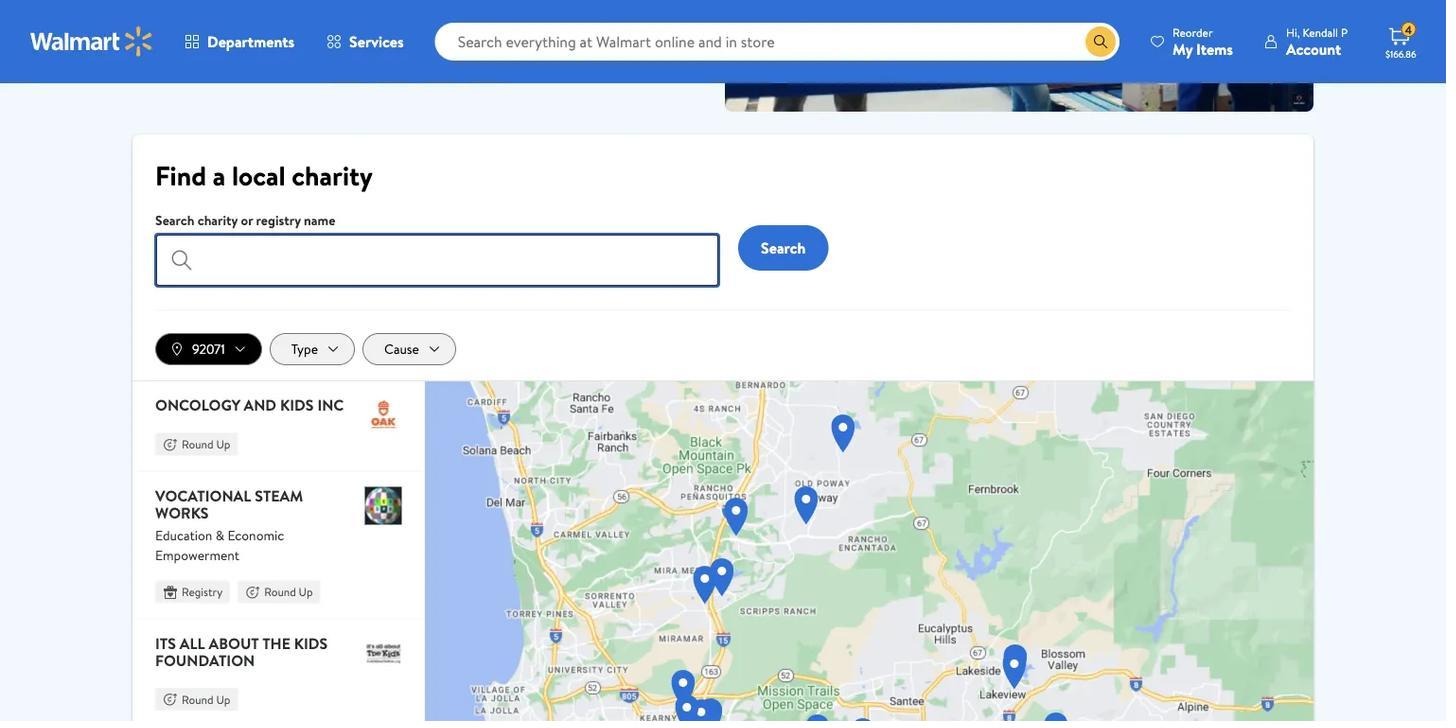 Task type: describe. For each thing, give the bounding box(es) containing it.
Search charity or registry name text field
[[155, 234, 719, 287]]

or
[[241, 211, 253, 230]]

a
[[213, 157, 226, 194]]

items
[[1197, 38, 1234, 59]]

search for local charities link
[[159, 23, 337, 53]]

up for its all about the kids foundation
[[216, 692, 230, 708]]

find
[[155, 157, 206, 194]]

registry
[[256, 211, 301, 230]]

0 vertical spatial kids
[[280, 395, 314, 416]]

1 vertical spatial round up
[[264, 584, 313, 600]]

search charity or registry name element
[[155, 209, 723, 287]]

reorder
[[1173, 24, 1213, 40]]

search charity or registry name
[[155, 211, 335, 230]]

local inside button
[[560, 30, 590, 49]]

Walmart Site-Wide search field
[[435, 23, 1120, 61]]

search for local charities
[[174, 29, 322, 47]]

services button
[[311, 19, 420, 64]]

1 horizontal spatial charity
[[292, 157, 373, 194]]

hi,
[[1287, 24, 1300, 40]]

oncology and kids inc
[[155, 395, 344, 416]]

view your impact link
[[353, 25, 483, 55]]

Search search field
[[435, 23, 1120, 61]]

for
[[217, 29, 234, 47]]

cause button
[[363, 333, 456, 366]]

local
[[232, 157, 286, 194]]

round up for oncology and kids inc
[[182, 436, 230, 453]]

0 horizontal spatial local
[[237, 29, 267, 47]]

name
[[304, 211, 335, 230]]

kids inside its all about the kids foundation
[[294, 633, 328, 653]]

search for search for local charities
[[174, 29, 213, 47]]

walmart image
[[30, 27, 153, 57]]

its all about the kids foundation
[[155, 633, 328, 671]]

your
[[399, 31, 425, 49]]

education
[[155, 526, 212, 545]]

cause
[[384, 340, 419, 358]]

view your impact
[[368, 31, 468, 49]]

registry
[[182, 584, 223, 600]]

departments button
[[169, 19, 311, 64]]

92071 button
[[155, 333, 262, 366]]

charities inside search for local charities link
[[270, 29, 322, 47]]

&
[[216, 526, 224, 545]]

works
[[155, 503, 209, 523]]

find a local charity
[[155, 157, 373, 194]]

account
[[1287, 38, 1342, 59]]

departments
[[207, 31, 295, 52]]



Task type: locate. For each thing, give the bounding box(es) containing it.
kids
[[280, 395, 314, 416], [294, 633, 328, 653]]

up
[[216, 436, 230, 453], [299, 584, 313, 600], [216, 692, 230, 708]]

search for search charity or registry name
[[155, 211, 194, 230]]

vocational steam works education & economic empowerment
[[155, 485, 303, 565]]

foundation
[[155, 650, 255, 671]]

steam
[[255, 485, 303, 506]]

charities inside invite local charities button
[[593, 30, 645, 49]]

invite
[[525, 30, 557, 49]]

1 vertical spatial search
[[155, 211, 194, 230]]

charity
[[292, 157, 373, 194], [198, 211, 238, 230]]

1 horizontal spatial local
[[560, 30, 590, 49]]

1 horizontal spatial charities
[[593, 30, 645, 49]]

1 vertical spatial up
[[299, 584, 313, 600]]

0 vertical spatial round up
[[182, 436, 230, 453]]

round
[[182, 436, 214, 453], [264, 584, 296, 600], [182, 692, 214, 708]]

view
[[368, 31, 396, 49]]

and
[[244, 395, 277, 416]]

0 vertical spatial up
[[216, 436, 230, 453]]

economic
[[228, 526, 284, 545]]

round down foundation
[[182, 692, 214, 708]]

local right invite
[[560, 30, 590, 49]]

1 vertical spatial charity
[[198, 211, 238, 230]]

charities
[[270, 29, 322, 47], [593, 30, 645, 49]]

invite local charities
[[525, 30, 645, 49]]

all
[[180, 633, 205, 653]]

round up up the
[[264, 584, 313, 600]]

0 vertical spatial search
[[174, 29, 213, 47]]

2 vertical spatial up
[[216, 692, 230, 708]]

2 vertical spatial round up
[[182, 692, 230, 708]]

0 horizontal spatial charity
[[198, 211, 238, 230]]

services
[[349, 31, 404, 52]]

round down oncology
[[182, 436, 214, 453]]

1 vertical spatial kids
[[294, 633, 328, 653]]

type
[[291, 340, 318, 358]]

search for search
[[761, 237, 806, 258]]

search
[[174, 29, 213, 47], [155, 211, 194, 230], [761, 237, 806, 258]]

empowerment
[[155, 546, 240, 565]]

charity up name at left
[[292, 157, 373, 194]]

kids right the
[[294, 633, 328, 653]]

charity left or
[[198, 211, 238, 230]]

invite local charities button
[[506, 25, 645, 51]]

round up down oncology
[[182, 436, 230, 453]]

p
[[1341, 24, 1348, 40]]

about
[[209, 633, 259, 653]]

round for oncology and kids inc
[[182, 436, 214, 453]]

impact
[[428, 31, 468, 49]]

kids left inc
[[280, 395, 314, 416]]

its
[[155, 633, 176, 653]]

the
[[262, 633, 291, 653]]

1 vertical spatial round
[[264, 584, 296, 600]]

4
[[1405, 21, 1413, 38]]

2 vertical spatial search
[[761, 237, 806, 258]]

0 vertical spatial round
[[182, 436, 214, 453]]

0 horizontal spatial charities
[[270, 29, 322, 47]]

inc
[[318, 395, 344, 416]]

round up for its all about the kids foundation
[[182, 692, 230, 708]]

up up its all about the kids foundation
[[299, 584, 313, 600]]

my
[[1173, 38, 1193, 59]]

local
[[237, 29, 267, 47], [560, 30, 590, 49]]

92071
[[192, 340, 225, 358]]

up down foundation
[[216, 692, 230, 708]]

local right for
[[237, 29, 267, 47]]

search icon image
[[1093, 34, 1109, 49]]

round up down foundation
[[182, 692, 230, 708]]

search button
[[738, 225, 829, 271]]

type button
[[270, 333, 355, 366]]

round up the
[[264, 584, 296, 600]]

map region
[[290, 210, 1447, 721]]

oncology
[[155, 395, 240, 416]]

round up
[[182, 436, 230, 453], [264, 584, 313, 600], [182, 692, 230, 708]]

0 vertical spatial charity
[[292, 157, 373, 194]]

up for oncology and kids inc
[[216, 436, 230, 453]]

kendall
[[1303, 24, 1339, 40]]

$166.86
[[1386, 47, 1417, 60]]

2 vertical spatial round
[[182, 692, 214, 708]]

hi, kendall p account
[[1287, 24, 1348, 59]]

search inside button
[[761, 237, 806, 258]]

reorder my items
[[1173, 24, 1234, 59]]

up down oncology
[[216, 436, 230, 453]]

round for its all about the kids foundation
[[182, 692, 214, 708]]

vocational
[[155, 485, 251, 506]]



Task type: vqa. For each thing, say whether or not it's contained in the screenshot.
Smoke/Navy icon
no



